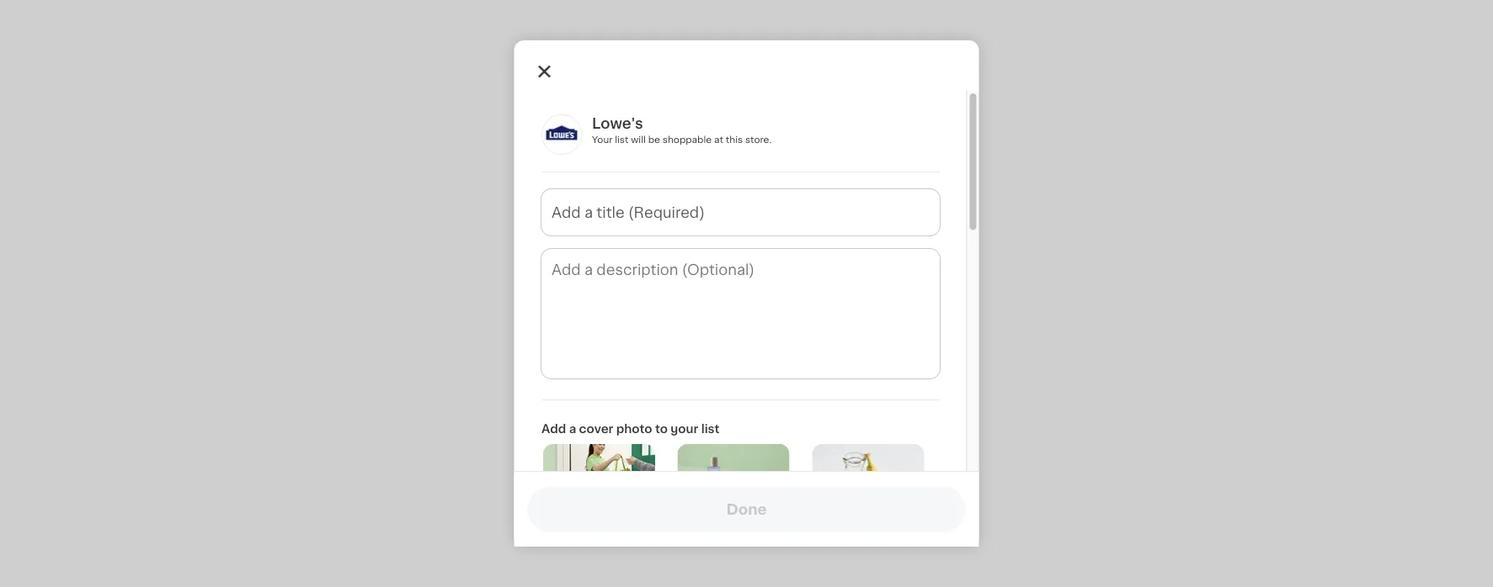 Task type: describe. For each thing, give the bounding box(es) containing it.
1 vertical spatial list
[[701, 424, 719, 435]]

at
[[714, 135, 723, 144]]

store.
[[745, 135, 771, 144]]

photo
[[616, 424, 652, 435]]

this
[[725, 135, 742, 144]]

Add a title (Required) text field
[[541, 189, 939, 236]]

cover
[[579, 424, 613, 435]]

lowe's your list will be shoppable at this store.
[[592, 117, 771, 144]]

shoppable
[[662, 135, 711, 144]]

list_add_items dialog
[[514, 40, 979, 588]]



Task type: vqa. For each thing, say whether or not it's contained in the screenshot.
ADD A COVER PHOTO TO YOUR LIST
yes



Task type: locate. For each thing, give the bounding box(es) containing it.
1 horizontal spatial list
[[701, 424, 719, 435]]

None text field
[[541, 249, 939, 379]]

add
[[541, 424, 566, 435]]

list right your
[[701, 424, 719, 435]]

will
[[630, 135, 645, 144]]

cotton pads, ointment, cream, and bottle of liquid. image
[[677, 445, 789, 525]]

a woman handing over a grocery bag to a customer through their front door. image
[[543, 445, 655, 525]]

0 vertical spatial list
[[614, 135, 628, 144]]

list
[[614, 135, 628, 144], [701, 424, 719, 435]]

list inside lowe's your list will be shoppable at this store.
[[614, 135, 628, 144]]

your
[[592, 135, 612, 144]]

be
[[648, 135, 660, 144]]

your
[[670, 424, 698, 435]]

to
[[655, 424, 667, 435]]

add a cover photo to your list
[[541, 424, 719, 435]]

lowe's logo image
[[541, 115, 581, 155]]

a
[[569, 424, 576, 435]]

an apple, a small pitcher of milk, a banana, and a carton of 6 eggs. image
[[812, 445, 924, 525]]

none text field inside list_add_items dialog
[[541, 249, 939, 379]]

list down the lowe's
[[614, 135, 628, 144]]

0 horizontal spatial list
[[614, 135, 628, 144]]

lowe's
[[592, 117, 643, 131]]



